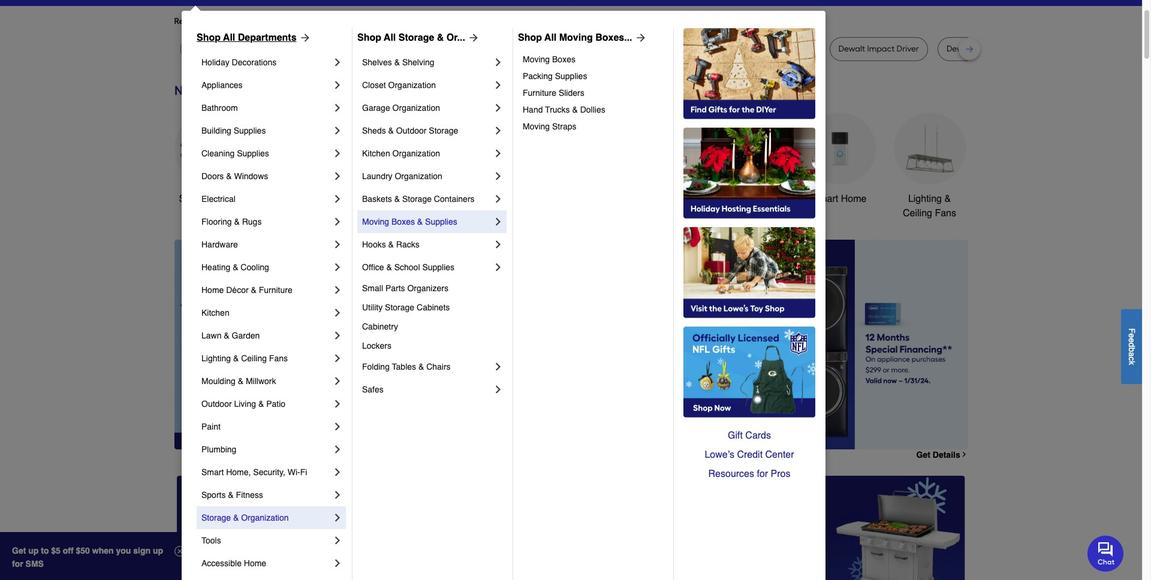 Task type: locate. For each thing, give the bounding box(es) containing it.
baskets & storage containers
[[362, 194, 475, 204]]

None search field
[[447, 0, 774, 7]]

& inside 'lighting & ceiling fans'
[[945, 194, 951, 205]]

dewalt for dewalt drill
[[689, 44, 716, 54]]

0 horizontal spatial bathroom
[[202, 103, 238, 113]]

shop down recommended
[[197, 32, 221, 43]]

searches
[[234, 16, 269, 26]]

tools up accessible
[[202, 536, 221, 546]]

0 vertical spatial bathroom
[[202, 103, 238, 113]]

bit for dewalt drill bit set
[[992, 44, 1002, 54]]

chevron right image inside get details link
[[961, 451, 968, 459]]

flooring
[[202, 217, 232, 227]]

3 bit from the left
[[992, 44, 1002, 54]]

0 vertical spatial lighting & ceiling fans link
[[894, 113, 966, 221]]

chevron right image for sheds & outdoor storage
[[492, 125, 504, 137]]

0 horizontal spatial arrow right image
[[297, 32, 311, 44]]

organization down the shelving
[[388, 80, 436, 90]]

shop all deals
[[179, 194, 241, 205]]

you
[[283, 16, 297, 26], [390, 16, 404, 26]]

0 vertical spatial decorations
[[232, 58, 277, 67]]

hooks
[[362, 240, 386, 250]]

dewalt drill bit
[[315, 44, 370, 54]]

2 impact from the left
[[759, 44, 787, 54]]

tools down laundry organization
[[379, 194, 401, 205]]

drill for dewalt drill
[[718, 44, 732, 54]]

home inside smart home link
[[841, 194, 867, 205]]

2 drill from the left
[[718, 44, 732, 54]]

shop
[[179, 194, 201, 205]]

arrow right image for shop all departments
[[297, 32, 311, 44]]

0 horizontal spatial bit
[[360, 44, 370, 54]]

kitchen up laundry
[[362, 149, 390, 158]]

1 vertical spatial ceiling
[[241, 354, 267, 363]]

0 vertical spatial boxes
[[552, 55, 576, 64]]

smart for smart home, security, wi-fi
[[202, 468, 224, 477]]

0 horizontal spatial up
[[28, 546, 39, 556]]

0 horizontal spatial home
[[202, 286, 224, 295]]

shop for shop all storage & or...
[[357, 32, 381, 43]]

1 horizontal spatial tools link
[[354, 113, 426, 206]]

closet organization link
[[362, 74, 492, 97]]

safes
[[362, 385, 384, 395]]

supplies for building supplies
[[234, 126, 266, 136]]

dewalt drill
[[689, 44, 732, 54]]

lowe's
[[705, 450, 735, 461]]

1 horizontal spatial furniture
[[523, 88, 557, 98]]

0 horizontal spatial tools link
[[202, 530, 332, 552]]

arrow right image
[[633, 32, 647, 44]]

2 bit from the left
[[532, 44, 542, 54]]

patio
[[266, 399, 286, 409]]

kitchen for kitchen organization
[[362, 149, 390, 158]]

1 vertical spatial decorations
[[455, 208, 506, 219]]

furniture down "packing"
[[523, 88, 557, 98]]

building
[[202, 126, 231, 136]]

fans
[[935, 208, 957, 219], [269, 354, 288, 363]]

chevron right image for building
[[332, 125, 344, 137]]

0 horizontal spatial decorations
[[232, 58, 277, 67]]

you for recommended searches for you
[[283, 16, 297, 26]]

find gifts for the diyer. image
[[684, 28, 816, 119]]

0 horizontal spatial shop
[[197, 32, 221, 43]]

you up shop all storage & or...
[[390, 16, 404, 26]]

0 horizontal spatial driver
[[508, 44, 530, 54]]

supplies for packing supplies
[[555, 71, 587, 81]]

decorations for christmas
[[455, 208, 506, 219]]

0 horizontal spatial bathroom link
[[202, 97, 332, 119]]

smart home, security, wi-fi
[[202, 468, 307, 477]]

lawn
[[202, 331, 222, 341]]

1 vertical spatial tools link
[[202, 530, 332, 552]]

0 vertical spatial smart
[[813, 194, 839, 205]]

storage inside baskets & storage containers link
[[402, 194, 432, 204]]

shop down more suggestions for you link
[[357, 32, 381, 43]]

chevron right image for laundry organization
[[492, 170, 504, 182]]

moving for moving straps
[[523, 122, 550, 131]]

0 vertical spatial furniture
[[523, 88, 557, 98]]

e up d
[[1128, 333, 1137, 338]]

0 vertical spatial tools link
[[354, 113, 426, 206]]

2 horizontal spatial driver
[[897, 44, 919, 54]]

safes link
[[362, 378, 492, 401]]

tools inside "outdoor tools & equipment"
[[663, 194, 685, 205]]

lockers
[[362, 341, 392, 351]]

organization up baskets & storage containers
[[395, 172, 443, 181]]

supplies
[[555, 71, 587, 81], [234, 126, 266, 136], [237, 149, 269, 158], [425, 217, 458, 227], [422, 263, 455, 272]]

all down the recommended searches for you
[[223, 32, 235, 43]]

storage
[[399, 32, 434, 43], [429, 126, 458, 136], [402, 194, 432, 204], [385, 303, 415, 313], [202, 513, 231, 523]]

1 vertical spatial smart
[[202, 468, 224, 477]]

tools up equipment
[[663, 194, 685, 205]]

closet
[[362, 80, 386, 90]]

impact for impact driver
[[759, 44, 787, 54]]

0 vertical spatial ceiling
[[903, 208, 933, 219]]

storage down garage organization link
[[429, 126, 458, 136]]

resources for pros
[[709, 469, 791, 480]]

all right shop
[[204, 194, 214, 205]]

shop up impact driver bit
[[518, 32, 542, 43]]

chevron right image
[[332, 56, 344, 68], [492, 56, 504, 68], [332, 79, 344, 91], [332, 102, 344, 114], [492, 125, 504, 137], [332, 170, 344, 182], [492, 170, 504, 182], [332, 193, 344, 205], [332, 216, 344, 228], [492, 216, 504, 228], [332, 239, 344, 251], [332, 262, 344, 274], [492, 262, 504, 274], [332, 284, 344, 296], [332, 307, 344, 319], [332, 330, 344, 342], [332, 353, 344, 365], [492, 361, 504, 373], [492, 384, 504, 396], [332, 467, 344, 479], [332, 512, 344, 524], [332, 535, 344, 547], [332, 558, 344, 570]]

1 vertical spatial kitchen
[[202, 308, 230, 318]]

2 horizontal spatial tools
[[663, 194, 685, 205]]

security,
[[253, 468, 285, 477]]

1 vertical spatial home
[[202, 286, 224, 295]]

1 dewalt from the left
[[315, 44, 342, 54]]

suggestions
[[328, 16, 376, 26]]

organization up "sheds & outdoor storage"
[[393, 103, 440, 113]]

2 horizontal spatial bit
[[992, 44, 1002, 54]]

2 horizontal spatial shop
[[518, 32, 542, 43]]

all up moving boxes
[[545, 32, 557, 43]]

fans inside 'lighting & ceiling fans'
[[935, 208, 957, 219]]

décor
[[226, 286, 249, 295]]

outdoor up equipment
[[626, 194, 660, 205]]

decorations down shop all departments link
[[232, 58, 277, 67]]

kitchen for kitchen
[[202, 308, 230, 318]]

bit up moving boxes
[[532, 44, 542, 54]]

0 vertical spatial lighting
[[909, 194, 942, 205]]

chevron right image for folding tables & chairs
[[492, 361, 504, 373]]

millwork
[[246, 377, 276, 386]]

outdoor down "moulding"
[[202, 399, 232, 409]]

sports & fitness link
[[202, 484, 332, 507]]

credit
[[737, 450, 763, 461]]

storage up moving boxes & supplies at the top of page
[[402, 194, 432, 204]]

1 driver from the left
[[508, 44, 530, 54]]

1 vertical spatial bathroom
[[729, 194, 771, 205]]

arrow right image inside shop all departments link
[[297, 32, 311, 44]]

0 horizontal spatial lighting & ceiling fans
[[202, 354, 288, 363]]

0 horizontal spatial get
[[12, 546, 26, 556]]

1 vertical spatial furniture
[[259, 286, 293, 295]]

1 vertical spatial lighting & ceiling fans link
[[202, 347, 332, 370]]

supplies inside "link"
[[234, 126, 266, 136]]

1 horizontal spatial drill
[[718, 44, 732, 54]]

0 horizontal spatial drill
[[344, 44, 358, 54]]

get left details
[[917, 450, 931, 460]]

2 horizontal spatial impact
[[868, 44, 895, 54]]

1 horizontal spatial arrow right image
[[465, 32, 480, 44]]

boxes...
[[596, 32, 633, 43]]

get for get details
[[917, 450, 931, 460]]

1 horizontal spatial bathroom link
[[714, 113, 786, 206]]

driver for impact driver bit
[[508, 44, 530, 54]]

2 vertical spatial outdoor
[[202, 399, 232, 409]]

0 vertical spatial lighting & ceiling fans
[[903, 194, 957, 219]]

1 vertical spatial outdoor
[[626, 194, 660, 205]]

1 horizontal spatial up
[[153, 546, 163, 556]]

1 horizontal spatial lighting & ceiling fans link
[[894, 113, 966, 221]]

3 driver from the left
[[897, 44, 919, 54]]

chevron right image
[[492, 79, 504, 91], [492, 102, 504, 114], [332, 125, 344, 137], [332, 148, 344, 160], [492, 148, 504, 160], [492, 193, 504, 205], [492, 239, 504, 251], [332, 375, 344, 387], [332, 398, 344, 410], [332, 421, 344, 433], [332, 444, 344, 456], [961, 451, 968, 459], [332, 489, 344, 501]]

storage up the shelving
[[399, 32, 434, 43]]

shop these last-minute gifts. $99 or less. quantities are limited and won't last. image
[[174, 240, 368, 450]]

christmas decorations link
[[444, 113, 516, 221]]

1 you from the left
[[283, 16, 297, 26]]

1 vertical spatial boxes
[[392, 217, 415, 227]]

outdoor for outdoor tools & equipment
[[626, 194, 660, 205]]

0 horizontal spatial furniture
[[259, 286, 293, 295]]

1 horizontal spatial lighting
[[909, 194, 942, 205]]

bit for impact driver bit
[[532, 44, 542, 54]]

0 vertical spatial fans
[[935, 208, 957, 219]]

cabinetry
[[362, 322, 398, 332]]

supplies up cleaning supplies at top left
[[234, 126, 266, 136]]

1 horizontal spatial outdoor
[[396, 126, 427, 136]]

1 vertical spatial lighting & ceiling fans
[[202, 354, 288, 363]]

outdoor tools & equipment link
[[624, 113, 696, 221]]

all up the 'shelves & shelving'
[[384, 32, 396, 43]]

decorations
[[232, 58, 277, 67], [455, 208, 506, 219]]

accessible home link
[[202, 552, 332, 575]]

outdoor
[[396, 126, 427, 136], [626, 194, 660, 205], [202, 399, 232, 409]]

heating & cooling
[[202, 263, 269, 272]]

parts
[[386, 284, 405, 293]]

get details
[[917, 450, 961, 460]]

chevron right image for shelves & shelving
[[492, 56, 504, 68]]

appliances
[[202, 80, 243, 90]]

0 horizontal spatial outdoor
[[202, 399, 232, 409]]

utility storage cabinets link
[[362, 298, 504, 317]]

lighting & ceiling fans
[[903, 194, 957, 219], [202, 354, 288, 363]]

0 horizontal spatial boxes
[[392, 217, 415, 227]]

3 impact from the left
[[868, 44, 895, 54]]

k
[[1128, 361, 1137, 365]]

1 horizontal spatial bit
[[532, 44, 542, 54]]

arrow right image
[[297, 32, 311, 44], [465, 32, 480, 44], [946, 345, 958, 357]]

for left sms
[[12, 560, 23, 569]]

0 vertical spatial kitchen
[[362, 149, 390, 158]]

1 up from the left
[[28, 546, 39, 556]]

tools
[[379, 194, 401, 205], [663, 194, 685, 205], [202, 536, 221, 546]]

1 horizontal spatial home
[[244, 559, 266, 569]]

0 horizontal spatial you
[[283, 16, 297, 26]]

1 horizontal spatial you
[[390, 16, 404, 26]]

f e e d b a c k
[[1128, 328, 1137, 365]]

all for deals
[[204, 194, 214, 205]]

kitchen
[[362, 149, 390, 158], [202, 308, 230, 318]]

0 vertical spatial home
[[841, 194, 867, 205]]

all for storage
[[384, 32, 396, 43]]

moving down recommended searches for you heading
[[559, 32, 593, 43]]

chevron right image for outdoor
[[332, 398, 344, 410]]

officially licensed n f l gifts. shop now. image
[[684, 327, 816, 418]]

0 horizontal spatial impact
[[478, 44, 505, 54]]

for inside get up to $5 off $50 when you sign up for sms
[[12, 560, 23, 569]]

for right the suggestions
[[377, 16, 388, 26]]

shop for shop all departments
[[197, 32, 221, 43]]

organization inside "link"
[[388, 80, 436, 90]]

chevron right image for kitchen
[[332, 307, 344, 319]]

you left more
[[283, 16, 297, 26]]

1 horizontal spatial impact
[[759, 44, 787, 54]]

0 horizontal spatial lighting
[[202, 354, 231, 363]]

1 vertical spatial fans
[[269, 354, 288, 363]]

appliances link
[[202, 74, 332, 97]]

1 horizontal spatial driver
[[789, 44, 811, 54]]

3 drill from the left
[[976, 44, 990, 54]]

1 impact from the left
[[478, 44, 505, 54]]

up to 30 percent off select grills and accessories. image
[[716, 476, 966, 581]]

small parts organizers
[[362, 284, 449, 293]]

1 drill from the left
[[344, 44, 358, 54]]

home inside accessible home link
[[244, 559, 266, 569]]

2 vertical spatial home
[[244, 559, 266, 569]]

e up b
[[1128, 338, 1137, 343]]

electrical
[[202, 194, 236, 204]]

1 horizontal spatial boxes
[[552, 55, 576, 64]]

4 dewalt from the left
[[947, 44, 974, 54]]

chevron right image for flooring & rugs
[[332, 216, 344, 228]]

home décor & furniture link
[[202, 279, 332, 302]]

smart
[[813, 194, 839, 205], [202, 468, 224, 477]]

up to 35 percent off select small appliances. image
[[446, 476, 696, 581]]

fi
[[300, 468, 307, 477]]

bit up shelves
[[360, 44, 370, 54]]

hardware
[[202, 240, 238, 250]]

supplies up 'small parts organizers' link
[[422, 263, 455, 272]]

folding
[[362, 362, 390, 372]]

chevron right image for heating & cooling
[[332, 262, 344, 274]]

1 horizontal spatial lighting & ceiling fans
[[903, 194, 957, 219]]

2 dewalt from the left
[[689, 44, 716, 54]]

bit left set
[[992, 44, 1002, 54]]

decorations down christmas
[[455, 208, 506, 219]]

chevron right image for holiday decorations
[[332, 56, 344, 68]]

outdoor inside "outdoor tools & equipment"
[[626, 194, 660, 205]]

furniture inside home décor & furniture link
[[259, 286, 293, 295]]

2 shop from the left
[[357, 32, 381, 43]]

dewalt for dewalt impact driver
[[839, 44, 866, 54]]

chairs
[[427, 362, 451, 372]]

1 horizontal spatial ceiling
[[903, 208, 933, 219]]

2 you from the left
[[390, 16, 404, 26]]

2 up from the left
[[153, 546, 163, 556]]

up left to
[[28, 546, 39, 556]]

holiday decorations
[[202, 58, 277, 67]]

set
[[1004, 44, 1016, 54]]

chevron right image for moulding
[[332, 375, 344, 387]]

heating
[[202, 263, 230, 272]]

cabinets
[[417, 303, 450, 313]]

doors
[[202, 172, 224, 181]]

1 horizontal spatial fans
[[935, 208, 957, 219]]

0 horizontal spatial smart
[[202, 468, 224, 477]]

1 horizontal spatial get
[[917, 450, 931, 460]]

for
[[271, 16, 282, 26], [377, 16, 388, 26], [757, 469, 768, 480], [12, 560, 23, 569]]

1 horizontal spatial decorations
[[455, 208, 506, 219]]

2 horizontal spatial outdoor
[[626, 194, 660, 205]]

1 horizontal spatial smart
[[813, 194, 839, 205]]

moving down hand
[[523, 122, 550, 131]]

off
[[63, 546, 74, 556]]

get for get up to $5 off $50 when you sign up for sms
[[12, 546, 26, 556]]

storage down parts
[[385, 303, 415, 313]]

holiday decorations link
[[202, 51, 332, 74]]

1 vertical spatial lighting
[[202, 354, 231, 363]]

moving down baskets
[[362, 217, 389, 227]]

get inside get up to $5 off $50 when you sign up for sms
[[12, 546, 26, 556]]

supplies up sliders on the top of page
[[555, 71, 587, 81]]

arrow right image for shop all storage & or...
[[465, 32, 480, 44]]

boxes up packing supplies
[[552, 55, 576, 64]]

moving up "packing"
[[523, 55, 550, 64]]

d
[[1128, 343, 1137, 347]]

furniture down heating & cooling link
[[259, 286, 293, 295]]

2 driver from the left
[[789, 44, 811, 54]]

0 vertical spatial get
[[917, 450, 931, 460]]

kitchen up 'lawn' on the bottom of page
[[202, 308, 230, 318]]

organization down "sheds & outdoor storage"
[[393, 149, 440, 158]]

outdoor down garage organization
[[396, 126, 427, 136]]

moving for moving boxes
[[523, 55, 550, 64]]

supplies up 'windows'
[[237, 149, 269, 158]]

1 horizontal spatial kitchen
[[362, 149, 390, 158]]

scroll to item #2 image
[[648, 428, 677, 433]]

1 horizontal spatial shop
[[357, 32, 381, 43]]

arrow right image inside shop all storage & or... link
[[465, 32, 480, 44]]

up right sign
[[153, 546, 163, 556]]

chevron right image for appliances
[[332, 79, 344, 91]]

departments
[[238, 32, 297, 43]]

furniture sliders link
[[523, 85, 665, 101]]

chevron right image for tools
[[332, 535, 344, 547]]

boxes up racks
[[392, 217, 415, 227]]

bit
[[360, 44, 370, 54], [532, 44, 542, 54], [992, 44, 1002, 54]]

2 horizontal spatial home
[[841, 194, 867, 205]]

chevron right image for home décor & furniture
[[332, 284, 344, 296]]

home for smart home
[[841, 194, 867, 205]]

1 bit from the left
[[360, 44, 370, 54]]

a
[[1128, 352, 1137, 357]]

3 shop from the left
[[518, 32, 542, 43]]

drill
[[344, 44, 358, 54], [718, 44, 732, 54], [976, 44, 990, 54]]

chevron right image for baskets
[[492, 193, 504, 205]]

christmas decorations
[[455, 194, 506, 219]]

2 horizontal spatial drill
[[976, 44, 990, 54]]

shelves
[[362, 58, 392, 67]]

get up sms
[[12, 546, 26, 556]]

office
[[362, 263, 384, 272]]

impact for impact driver bit
[[478, 44, 505, 54]]

1 shop from the left
[[197, 32, 221, 43]]

utility storage cabinets
[[362, 303, 450, 313]]

1 vertical spatial get
[[12, 546, 26, 556]]

3 dewalt from the left
[[839, 44, 866, 54]]

0 horizontal spatial kitchen
[[202, 308, 230, 318]]

shop all storage & or...
[[357, 32, 465, 43]]



Task type: vqa. For each thing, say whether or not it's contained in the screenshot.
the rightmost discount
no



Task type: describe. For each thing, give the bounding box(es) containing it.
drill for dewalt drill bit set
[[976, 44, 990, 54]]

get up to $5 off $50 when you sign up for sms
[[12, 546, 163, 569]]

up to 30 percent off select major appliances. plus, save up to an extra $750 on major appliances. image
[[387, 240, 968, 450]]

home inside home décor & furniture link
[[202, 286, 224, 295]]

heating & cooling link
[[202, 256, 332, 279]]

flooring & rugs link
[[202, 211, 332, 233]]

driver for impact driver
[[789, 44, 811, 54]]

garage organization
[[362, 103, 440, 113]]

furniture inside 'furniture sliders' link
[[523, 88, 557, 98]]

storage & organization
[[202, 513, 289, 523]]

gift cards
[[728, 431, 771, 441]]

smart home
[[813, 194, 867, 205]]

building supplies
[[202, 126, 266, 136]]

resources for pros link
[[684, 465, 816, 484]]

folding tables & chairs link
[[362, 356, 492, 378]]

decorations for holiday
[[232, 58, 277, 67]]

chevron right image for hardware
[[332, 239, 344, 251]]

$50
[[76, 546, 90, 556]]

moving boxes
[[523, 55, 576, 64]]

chevron right image for kitchen
[[492, 148, 504, 160]]

shop all storage & or... link
[[357, 31, 480, 45]]

lowe's credit center
[[705, 450, 794, 461]]

to
[[41, 546, 49, 556]]

sliders
[[559, 88, 585, 98]]

storage down "sports"
[[202, 513, 231, 523]]

cooling
[[241, 263, 269, 272]]

moulding & millwork link
[[202, 370, 332, 393]]

lighting inside 'lighting & ceiling fans'
[[909, 194, 942, 205]]

moving for moving boxes & supplies
[[362, 217, 389, 227]]

storage inside sheds & outdoor storage link
[[429, 126, 458, 136]]

chevron right image for electrical
[[332, 193, 344, 205]]

holiday
[[202, 58, 230, 67]]

bit for dewalt drill bit
[[360, 44, 370, 54]]

all for moving
[[545, 32, 557, 43]]

storage inside utility storage cabinets link
[[385, 303, 415, 313]]

organization for closet organization
[[388, 80, 436, 90]]

dollies
[[580, 105, 606, 115]]

chevron right image for storage & organization
[[332, 512, 344, 524]]

0 horizontal spatial fans
[[269, 354, 288, 363]]

dewalt for dewalt drill bit set
[[947, 44, 974, 54]]

boxes for moving boxes & supplies
[[392, 217, 415, 227]]

visit the lowe's toy shop. image
[[684, 227, 816, 318]]

0 horizontal spatial lighting & ceiling fans link
[[202, 347, 332, 370]]

home décor & furniture
[[202, 286, 293, 295]]

1 e from the top
[[1128, 333, 1137, 338]]

scroll to item #5 image
[[734, 428, 763, 433]]

garage organization link
[[362, 97, 492, 119]]

chevron right image for doors & windows
[[332, 170, 344, 182]]

doors & windows link
[[202, 165, 332, 188]]

1 horizontal spatial bathroom
[[729, 194, 771, 205]]

for up departments
[[271, 16, 282, 26]]

c
[[1128, 357, 1137, 361]]

outdoor tools & equipment
[[626, 194, 694, 219]]

doors & windows
[[202, 172, 268, 181]]

hooks & racks link
[[362, 233, 492, 256]]

equipment
[[637, 208, 683, 219]]

impact driver
[[759, 44, 811, 54]]

laundry organization link
[[362, 165, 492, 188]]

organization for kitchen organization
[[393, 149, 440, 158]]

accessible
[[202, 559, 242, 569]]

drill for dewalt drill bit
[[344, 44, 358, 54]]

chevron right image for bathroom
[[332, 102, 344, 114]]

b
[[1128, 347, 1137, 352]]

new deals every day during 25 days of deals image
[[174, 80, 968, 101]]

recommended searches for you heading
[[174, 16, 968, 28]]

living
[[234, 399, 256, 409]]

f e e d b a c k button
[[1122, 309, 1143, 384]]

electrical link
[[202, 188, 332, 211]]

home for accessible home
[[244, 559, 266, 569]]

lockers link
[[362, 336, 504, 356]]

shop for shop all moving boxes...
[[518, 32, 542, 43]]

chevron right image for hooks
[[492, 239, 504, 251]]

plumbing
[[202, 445, 237, 455]]

dewalt for dewalt drill bit
[[315, 44, 342, 54]]

you
[[116, 546, 131, 556]]

& inside "outdoor tools & equipment"
[[688, 194, 694, 205]]

pros
[[771, 469, 791, 480]]

plumbing link
[[202, 438, 332, 461]]

outdoor for outdoor living & patio
[[202, 399, 232, 409]]

organization for garage organization
[[393, 103, 440, 113]]

paint link
[[202, 416, 332, 438]]

chevron right image for sports
[[332, 489, 344, 501]]

moulding
[[202, 377, 236, 386]]

trucks
[[545, 105, 570, 115]]

shelving
[[402, 58, 435, 67]]

fitness
[[236, 491, 263, 500]]

chevron right image for moving boxes & supplies
[[492, 216, 504, 228]]

or...
[[447, 32, 465, 43]]

sheds & outdoor storage link
[[362, 119, 492, 142]]

gift cards link
[[684, 426, 816, 446]]

flooring & rugs
[[202, 217, 262, 227]]

get up to 2 free select tools or batteries when you buy 1 with select purchases. image
[[177, 476, 427, 581]]

christmas
[[459, 194, 502, 205]]

chevron right image for office & school supplies
[[492, 262, 504, 274]]

home,
[[226, 468, 251, 477]]

lawn & garden
[[202, 331, 260, 341]]

containers
[[434, 194, 475, 204]]

chevron right image for smart home, security, wi-fi
[[332, 467, 344, 479]]

chevron right image for lawn & garden
[[332, 330, 344, 342]]

boxes for moving boxes
[[552, 55, 576, 64]]

office & school supplies link
[[362, 256, 492, 279]]

cleaning supplies
[[202, 149, 269, 158]]

0 horizontal spatial tools
[[202, 536, 221, 546]]

chevron right image for lighting & ceiling fans
[[332, 353, 344, 365]]

racks
[[396, 240, 420, 250]]

dewalt impact driver
[[839, 44, 919, 54]]

hand
[[523, 105, 543, 115]]

tables
[[392, 362, 416, 372]]

rugs
[[242, 217, 262, 227]]

organization for laundry organization
[[395, 172, 443, 181]]

sheds & outdoor storage
[[362, 126, 458, 136]]

moulding & millwork
[[202, 377, 276, 386]]

chevron right image for accessible home
[[332, 558, 344, 570]]

all for departments
[[223, 32, 235, 43]]

cards
[[746, 431, 771, 441]]

you for more suggestions for you
[[390, 16, 404, 26]]

center
[[766, 450, 794, 461]]

school
[[394, 263, 420, 272]]

holiday hosting essentials. image
[[684, 128, 816, 219]]

more suggestions for you
[[307, 16, 404, 26]]

1 horizontal spatial tools
[[379, 194, 401, 205]]

organization down sports & fitness link
[[241, 513, 289, 523]]

chevron right image for garage
[[492, 102, 504, 114]]

dewalt drill bit set
[[947, 44, 1016, 54]]

for left the pros
[[757, 469, 768, 480]]

kitchen link
[[202, 302, 332, 324]]

packing supplies
[[523, 71, 587, 81]]

moving boxes & supplies link
[[362, 211, 492, 233]]

moving straps
[[523, 122, 577, 131]]

resources
[[709, 469, 755, 480]]

utility
[[362, 303, 383, 313]]

organizers
[[408, 284, 449, 293]]

2 e from the top
[[1128, 338, 1137, 343]]

hand trucks & dollies link
[[523, 101, 665, 118]]

0 vertical spatial outdoor
[[396, 126, 427, 136]]

supplies for cleaning supplies
[[237, 149, 269, 158]]

accessible home
[[202, 559, 266, 569]]

0 horizontal spatial ceiling
[[241, 354, 267, 363]]

chevron right image for safes
[[492, 384, 504, 396]]

supplies down containers
[[425, 217, 458, 227]]

laundry
[[362, 172, 393, 181]]

folding tables & chairs
[[362, 362, 451, 372]]

scroll to item #4 image
[[705, 428, 734, 433]]

shop all departments link
[[197, 31, 311, 45]]

sheds
[[362, 126, 386, 136]]

& inside 'link'
[[234, 217, 240, 227]]

smart for smart home
[[813, 194, 839, 205]]

chat invite button image
[[1088, 535, 1125, 572]]

chevron right image for closet
[[492, 79, 504, 91]]

recommended searches for you
[[174, 16, 297, 26]]

2 horizontal spatial arrow right image
[[946, 345, 958, 357]]

kitchen organization
[[362, 149, 440, 158]]

shop all departments
[[197, 32, 297, 43]]

garden
[[232, 331, 260, 341]]

storage inside shop all storage & or... link
[[399, 32, 434, 43]]

chevron right image for cleaning
[[332, 148, 344, 160]]



